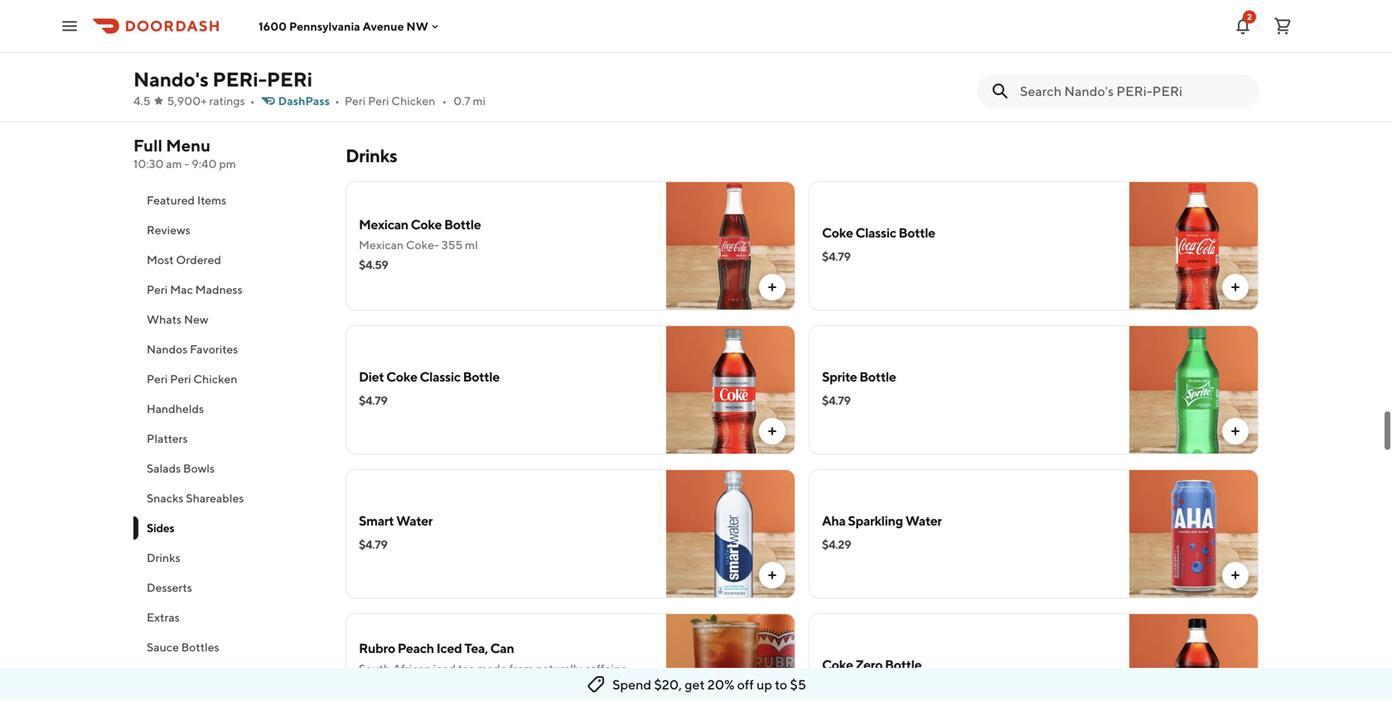 Task type: locate. For each thing, give the bounding box(es) containing it.
made up mayo
[[398, 28, 427, 41]]

0 horizontal spatial classic
[[420, 369, 461, 385]]

•
[[250, 94, 255, 108], [335, 94, 340, 108], [442, 94, 447, 108]]

• right dashpass
[[335, 94, 340, 108]]

2 horizontal spatial •
[[442, 94, 447, 108]]

ml
[[465, 238, 478, 252]]

0 horizontal spatial a
[[472, 679, 478, 693]]

1 horizontal spatial a
[[630, 28, 636, 41]]

diet
[[359, 369, 384, 385]]

bottle for mexican coke bottle mexican coke- 355 ml $4.59
[[444, 217, 481, 232]]

peri
[[267, 68, 312, 91]]

platters
[[147, 432, 188, 446]]

2 vertical spatial add item to cart image
[[766, 569, 779, 583]]

add item to cart image for sprite bottle
[[1229, 425, 1242, 438]]

0 vertical spatial tea
[[458, 662, 475, 676]]

0 horizontal spatial chicken
[[193, 372, 237, 386]]

tea down 'iced'
[[428, 679, 445, 693]]

tea right 'iced'
[[458, 662, 475, 676]]

1 vertical spatial made
[[477, 662, 507, 676]]

1 vertical spatial add item to cart image
[[766, 425, 779, 438]]

0 horizontal spatial •
[[250, 94, 255, 108]]

spend $20, get 20% off up to $5
[[612, 677, 806, 693]]

2 vertical spatial add item to cart image
[[1229, 569, 1242, 583]]

$4.79 down coke classic bottle
[[822, 250, 851, 263]]

1 horizontal spatial •
[[335, 94, 340, 108]]

1 horizontal spatial made
[[477, 662, 507, 676]]

tea
[[458, 662, 475, 676], [428, 679, 445, 693]]

crunchy
[[430, 28, 472, 41]]

• down "peri-"
[[250, 94, 255, 108]]

extras
[[147, 611, 180, 625]]

• left '0.7'
[[442, 94, 447, 108]]

a right in
[[630, 28, 636, 41]]

0 vertical spatial mexican
[[359, 217, 408, 232]]

0 horizontal spatial water
[[396, 513, 433, 529]]

0 vertical spatial classic
[[855, 225, 896, 241]]

drinks down peri peri chicken • 0.7 mi
[[346, 145, 397, 167]]

sprite
[[822, 369, 857, 385]]

bottle
[[444, 217, 481, 232], [899, 225, 935, 241], [463, 369, 500, 385], [859, 369, 896, 385], [885, 657, 922, 673]]

peri peri chicken
[[147, 372, 237, 386]]

0 vertical spatial a
[[630, 28, 636, 41]]

$4.79 for smart
[[359, 538, 387, 552]]

1 horizontal spatial classic
[[855, 225, 896, 241]]

desserts
[[147, 581, 192, 595]]

up
[[757, 677, 772, 693]]

pennsylvania
[[289, 19, 360, 33]]

most ordered
[[147, 253, 221, 267]]

ratings
[[209, 94, 245, 108]]

whats new button
[[133, 305, 326, 335]]

10:30
[[133, 157, 164, 171]]

coke zero bottle
[[822, 657, 922, 673]]

mexican coke bottle mexican coke- 355 ml $4.59
[[359, 217, 481, 272]]

0 vertical spatial made
[[398, 28, 427, 41]]

aha sparkling water image
[[1129, 470, 1259, 599]]

chicken down favorites
[[193, 372, 237, 386]]

sides
[[147, 522, 174, 535]]

0 horizontal spatial tea
[[428, 679, 445, 693]]

to
[[775, 677, 787, 693]]

made up hint
[[477, 662, 507, 676]]

made inside coleslaw house-made crunchy slaw with onion and carrots in a creamy mayo dressing.
[[398, 28, 427, 41]]

reviews
[[147, 223, 190, 237]]

add item to cart image
[[1229, 281, 1242, 294], [766, 425, 779, 438], [766, 569, 779, 583]]

0.7
[[453, 94, 470, 108]]

salads
[[147, 462, 181, 476]]

most
[[147, 253, 174, 267]]

water
[[396, 513, 433, 529], [905, 513, 942, 529]]

nandos favorites
[[147, 343, 238, 356]]

with right the slaw
[[500, 28, 523, 41]]

naturally
[[536, 662, 582, 676]]

chicken for peri peri chicken
[[193, 372, 237, 386]]

pm
[[219, 157, 236, 171]]

mi
[[473, 94, 486, 108]]

1 horizontal spatial water
[[905, 513, 942, 529]]

$4.79
[[822, 250, 851, 263], [359, 394, 387, 408], [822, 394, 851, 408], [359, 538, 387, 552]]

sauce bottles button
[[133, 633, 326, 663]]

smart water image
[[666, 470, 795, 599]]

whats
[[147, 313, 182, 326]]

with down 'iced'
[[447, 679, 470, 693]]

peri mac madness
[[147, 283, 243, 297]]

made inside rubro peach iced tea, can south african iced tea made from naturally caffeine- free rooibos tea with a hint of fruit.
[[477, 662, 507, 676]]

chicken inside button
[[193, 372, 237, 386]]

bottle for coke classic bottle
[[899, 225, 935, 241]]

peri for peri peri chicken • 0.7 mi
[[345, 94, 366, 108]]

nandos favorites button
[[133, 335, 326, 365]]

from
[[509, 662, 534, 676]]

1 horizontal spatial chicken
[[391, 94, 435, 108]]

african
[[393, 662, 431, 676]]

peri inside button
[[147, 283, 168, 297]]

salads bowls button
[[133, 454, 326, 484]]

am
[[166, 157, 182, 171]]

0 horizontal spatial made
[[398, 28, 427, 41]]

peri up handhelds
[[170, 372, 191, 386]]

spend
[[612, 677, 651, 693]]

2
[[1247, 12, 1252, 22]]

in
[[618, 28, 628, 41]]

smart
[[359, 513, 394, 529]]

house-
[[359, 28, 398, 41]]

0 vertical spatial add item to cart image
[[766, 281, 779, 294]]

$4.79 for coke
[[822, 250, 851, 263]]

1 vertical spatial classic
[[420, 369, 461, 385]]

$20,
[[654, 677, 682, 693]]

bottle inside mexican coke bottle mexican coke- 355 ml $4.59
[[444, 217, 481, 232]]

0 horizontal spatial with
[[447, 679, 470, 693]]

menu
[[166, 136, 211, 155]]

1 vertical spatial chicken
[[193, 372, 237, 386]]

a left hint
[[472, 679, 478, 693]]

1 vertical spatial a
[[472, 679, 478, 693]]

sauce
[[147, 641, 179, 655]]

peri down nandos
[[147, 372, 168, 386]]

coke classic bottle image
[[1129, 181, 1259, 311]]

snacks shareables
[[147, 492, 244, 505]]

snacks shareables button
[[133, 484, 326, 514]]

aha sparkling water
[[822, 513, 942, 529]]

drinks down sides
[[147, 551, 180, 565]]

1 horizontal spatial with
[[500, 28, 523, 41]]

$4.79 down the diet at the left
[[359, 394, 387, 408]]

1 horizontal spatial tea
[[458, 662, 475, 676]]

water right smart
[[396, 513, 433, 529]]

0 vertical spatial drinks
[[346, 145, 397, 167]]

salads bowls
[[147, 462, 215, 476]]

1 mexican from the top
[[359, 217, 408, 232]]

chicken left '0.7'
[[391, 94, 435, 108]]

$4.79 down sprite
[[822, 394, 851, 408]]

peri right dashpass •
[[345, 94, 366, 108]]

1600 pennsylvania avenue nw button
[[259, 19, 441, 33]]

sauce bottles
[[147, 641, 219, 655]]

drinks
[[346, 145, 397, 167], [147, 551, 180, 565]]

1 vertical spatial drinks
[[147, 551, 180, 565]]

1 horizontal spatial drinks
[[346, 145, 397, 167]]

1 vertical spatial with
[[447, 679, 470, 693]]

add item to cart image
[[766, 281, 779, 294], [1229, 425, 1242, 438], [1229, 569, 1242, 583]]

0 vertical spatial chicken
[[391, 94, 435, 108]]

a inside coleslaw house-made crunchy slaw with onion and carrots in a creamy mayo dressing.
[[630, 28, 636, 41]]

onion
[[525, 28, 555, 41]]

$4.59
[[359, 258, 388, 272]]

a inside rubro peach iced tea, can south african iced tea made from naturally caffeine- free rooibos tea with a hint of fruit.
[[472, 679, 478, 693]]

snacks
[[147, 492, 184, 505]]

hint
[[481, 679, 501, 693]]

peri left mac
[[147, 283, 168, 297]]

0 horizontal spatial drinks
[[147, 551, 180, 565]]

a
[[630, 28, 636, 41], [472, 679, 478, 693]]

handhelds button
[[133, 394, 326, 424]]

tea,
[[464, 641, 488, 657]]

$4.29
[[822, 538, 851, 552]]

0 vertical spatial with
[[500, 28, 523, 41]]

chicken
[[391, 94, 435, 108], [193, 372, 237, 386]]

peri
[[345, 94, 366, 108], [368, 94, 389, 108], [147, 283, 168, 297], [147, 372, 168, 386], [170, 372, 191, 386]]

free
[[359, 679, 380, 693]]

1 vertical spatial add item to cart image
[[1229, 425, 1242, 438]]

with inside coleslaw house-made crunchy slaw with onion and carrots in a creamy mayo dressing.
[[500, 28, 523, 41]]

macho peas image
[[1129, 0, 1259, 109]]

coke inside mexican coke bottle mexican coke- 355 ml $4.59
[[411, 217, 442, 232]]

water right sparkling
[[905, 513, 942, 529]]

0 vertical spatial add item to cart image
[[1229, 281, 1242, 294]]

1 vertical spatial mexican
[[359, 238, 404, 252]]

ordered
[[176, 253, 221, 267]]

$4.79 down smart
[[359, 538, 387, 552]]

get
[[685, 677, 705, 693]]

new
[[184, 313, 208, 326]]



Task type: describe. For each thing, give the bounding box(es) containing it.
9:40
[[192, 157, 217, 171]]

1600 pennsylvania avenue nw
[[259, 19, 428, 33]]

open menu image
[[60, 16, 80, 36]]

bowls
[[183, 462, 215, 476]]

rubro
[[359, 641, 395, 657]]

and
[[557, 28, 577, 41]]

sparkling
[[848, 513, 903, 529]]

peri for peri mac madness
[[147, 283, 168, 297]]

Item Search search field
[[1020, 82, 1245, 100]]

rooibos
[[382, 679, 425, 693]]

peri peri chicken button
[[133, 365, 326, 394]]

whats new
[[147, 313, 208, 326]]

madness
[[195, 283, 243, 297]]

reviews button
[[133, 215, 326, 245]]

chicken for peri peri chicken • 0.7 mi
[[391, 94, 435, 108]]

most ordered button
[[133, 245, 326, 275]]

$5
[[790, 677, 806, 693]]

peri-
[[213, 68, 267, 91]]

diet coke classic bottle
[[359, 369, 500, 385]]

iced
[[433, 662, 456, 676]]

coke zero bottle image
[[1129, 614, 1259, 702]]

iced
[[436, 641, 462, 657]]

coleslaw house-made crunchy slaw with onion and carrots in a creamy mayo dressing.
[[359, 6, 636, 58]]

add item to cart image for aha sparkling water
[[1229, 569, 1242, 583]]

sprite bottle
[[822, 369, 896, 385]]

desserts button
[[133, 573, 326, 603]]

featured items
[[147, 193, 226, 207]]

fruit.
[[517, 679, 541, 693]]

bottle for coke zero bottle
[[885, 657, 922, 673]]

1 vertical spatial tea
[[428, 679, 445, 693]]

mac
[[170, 283, 193, 297]]

peri down creamy
[[368, 94, 389, 108]]

coleslaw
[[359, 6, 412, 22]]

3 • from the left
[[442, 94, 447, 108]]

featured items button
[[133, 186, 326, 215]]

peri for peri peri chicken
[[147, 372, 168, 386]]

peri peri chicken • 0.7 mi
[[345, 94, 486, 108]]

mayo
[[400, 44, 428, 58]]

20%
[[707, 677, 735, 693]]

full menu 10:30 am - 9:40 pm
[[133, 136, 236, 171]]

favorites
[[190, 343, 238, 356]]

-
[[184, 157, 189, 171]]

platters button
[[133, 424, 326, 454]]

full
[[133, 136, 162, 155]]

south
[[359, 662, 390, 676]]

diet coke classic bottle image
[[666, 326, 795, 455]]

creamy
[[359, 44, 397, 58]]

rubro peach iced tea, can south african iced tea made from naturally caffeine- free rooibos tea with a hint of fruit.
[[359, 641, 632, 693]]

off
[[737, 677, 754, 693]]

nando's peri-peri
[[133, 68, 312, 91]]

extras button
[[133, 603, 326, 633]]

shareables
[[186, 492, 244, 505]]

1 water from the left
[[396, 513, 433, 529]]

coke-
[[406, 238, 439, 252]]

peach
[[398, 641, 434, 657]]

smart water
[[359, 513, 433, 529]]

$4.79 for diet
[[359, 394, 387, 408]]

notification bell image
[[1233, 16, 1253, 36]]

avenue
[[363, 19, 404, 33]]

drinks inside button
[[147, 551, 180, 565]]

$4.79 for sprite
[[822, 394, 851, 408]]

nw
[[406, 19, 428, 33]]

coke classic bottle
[[822, 225, 935, 241]]

2 mexican from the top
[[359, 238, 404, 252]]

dashpass
[[278, 94, 330, 108]]

sprite bottle image
[[1129, 326, 1259, 455]]

carrots
[[579, 28, 616, 41]]

drinks button
[[133, 544, 326, 573]]

rubro peach iced tea, can image
[[666, 614, 795, 702]]

with inside rubro peach iced tea, can south african iced tea made from naturally caffeine- free rooibos tea with a hint of fruit.
[[447, 679, 470, 693]]

2 water from the left
[[905, 513, 942, 529]]

2 • from the left
[[335, 94, 340, 108]]

handhelds
[[147, 402, 204, 416]]

items
[[197, 193, 226, 207]]

dressing.
[[431, 44, 477, 58]]

featured
[[147, 193, 195, 207]]

0 items, open order cart image
[[1273, 16, 1293, 36]]

add item to cart image for bottle
[[1229, 281, 1242, 294]]

bottles
[[181, 641, 219, 655]]

nando's
[[133, 68, 209, 91]]

add item to cart image for classic
[[766, 425, 779, 438]]

5,900+ ratings •
[[167, 94, 255, 108]]

coleslaw image
[[666, 0, 795, 109]]

355
[[441, 238, 463, 252]]

aha
[[822, 513, 846, 529]]

of
[[504, 679, 514, 693]]

1600
[[259, 19, 287, 33]]

mexican coke bottle image
[[666, 181, 795, 311]]

1 • from the left
[[250, 94, 255, 108]]

4.5
[[133, 94, 150, 108]]

5,900+
[[167, 94, 207, 108]]



Task type: vqa. For each thing, say whether or not it's contained in the screenshot.


